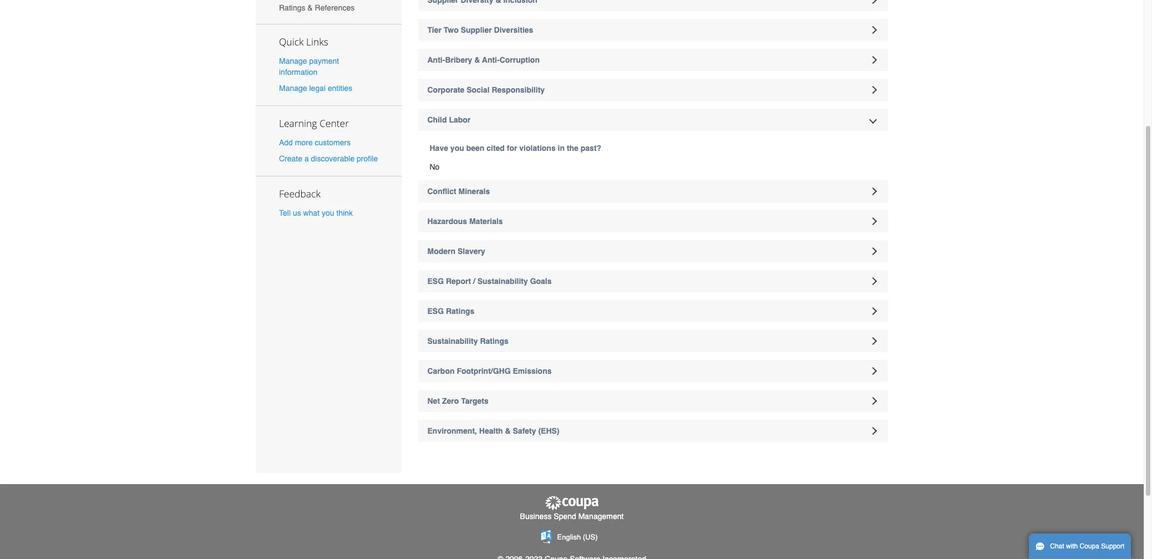 Task type: locate. For each thing, give the bounding box(es) containing it.
0 horizontal spatial &
[[308, 3, 313, 12]]

a
[[305, 154, 309, 163]]

safety
[[513, 427, 536, 436]]

corporate social responsibility button
[[418, 79, 889, 101]]

sustainability
[[478, 277, 528, 286], [428, 337, 478, 346]]

english
[[558, 534, 581, 542]]

1 horizontal spatial anti-
[[482, 56, 500, 64]]

1 vertical spatial manage
[[279, 84, 307, 93]]

ratings up quick
[[279, 3, 306, 12]]

1 horizontal spatial you
[[451, 144, 464, 153]]

ratings inside dropdown button
[[480, 337, 509, 346]]

minerals
[[459, 187, 490, 196]]

0 horizontal spatial you
[[322, 209, 334, 218]]

create a discoverable profile
[[279, 154, 378, 163]]

payment
[[309, 56, 339, 65]]

2 vertical spatial &
[[505, 427, 511, 436]]

0 vertical spatial ratings
[[279, 3, 306, 12]]

2 horizontal spatial ratings
[[480, 337, 509, 346]]

environment,
[[428, 427, 477, 436]]

center
[[320, 117, 349, 130]]

anti-bribery & anti-corruption heading
[[418, 49, 889, 71]]

& left references
[[308, 3, 313, 12]]

esg inside esg report / sustainability goals dropdown button
[[428, 277, 444, 286]]

1 horizontal spatial &
[[475, 56, 480, 64]]

esg report / sustainability goals
[[428, 277, 552, 286]]

1 esg from the top
[[428, 277, 444, 286]]

create a discoverable profile link
[[279, 154, 378, 163]]

coupa
[[1080, 543, 1100, 551]]

esg up the sustainability ratings
[[428, 307, 444, 316]]

(ehs)
[[539, 427, 560, 436]]

conflict minerals button
[[418, 180, 889, 203]]

& right bribery on the left top of page
[[475, 56, 480, 64]]

us
[[293, 209, 301, 218]]

&
[[308, 3, 313, 12], [475, 56, 480, 64], [505, 427, 511, 436]]

anti-bribery & anti-corruption
[[428, 56, 540, 64]]

2 manage from the top
[[279, 84, 307, 93]]

manage legal entities link
[[279, 84, 353, 93]]

net
[[428, 397, 440, 406]]

you left 'think'
[[322, 209, 334, 218]]

chat
[[1051, 543, 1065, 551]]

emissions
[[513, 367, 552, 376]]

carbon footprint/ghg emissions heading
[[418, 360, 889, 382]]

supplier
[[461, 26, 492, 34]]

esg for esg ratings
[[428, 307, 444, 316]]

esg
[[428, 277, 444, 286], [428, 307, 444, 316]]

sustainability down esg ratings
[[428, 337, 478, 346]]

responsibility
[[492, 85, 545, 94]]

1 vertical spatial esg
[[428, 307, 444, 316]]

0 vertical spatial manage
[[279, 56, 307, 65]]

manage up information
[[279, 56, 307, 65]]

sustainability ratings
[[428, 337, 509, 346]]

1 vertical spatial ratings
[[446, 307, 475, 316]]

esg inside esg ratings dropdown button
[[428, 307, 444, 316]]

conflict minerals heading
[[418, 180, 889, 203]]

1 manage from the top
[[279, 56, 307, 65]]

2 vertical spatial ratings
[[480, 337, 509, 346]]

environment, health & safety (ehs) heading
[[418, 420, 889, 442]]

1 horizontal spatial ratings
[[446, 307, 475, 316]]

environment, health & safety (ehs)
[[428, 427, 560, 436]]

manage payment information link
[[279, 56, 339, 76]]

targets
[[461, 397, 489, 406]]

esg ratings
[[428, 307, 475, 316]]

past?
[[581, 144, 602, 153]]

1 vertical spatial you
[[322, 209, 334, 218]]

quick links
[[279, 35, 329, 48]]

ratings down report
[[446, 307, 475, 316]]

net zero targets button
[[418, 390, 889, 412]]

manage
[[279, 56, 307, 65], [279, 84, 307, 93]]

manage inside manage payment information
[[279, 56, 307, 65]]

business
[[520, 512, 552, 521]]

slavery
[[458, 247, 486, 256]]

for
[[507, 144, 518, 153]]

violations
[[520, 144, 556, 153]]

think
[[337, 209, 353, 218]]

esg for esg report / sustainability goals
[[428, 277, 444, 286]]

ratings
[[279, 3, 306, 12], [446, 307, 475, 316], [480, 337, 509, 346]]

add
[[279, 138, 293, 147]]

references
[[315, 3, 355, 12]]

manage for manage legal entities
[[279, 84, 307, 93]]

tell
[[279, 209, 291, 218]]

chat with coupa support button
[[1030, 534, 1132, 559]]

footprint/ghg
[[457, 367, 511, 376]]

anti- up corporate social responsibility
[[482, 56, 500, 64]]

labor
[[449, 115, 471, 124]]

corporate
[[428, 85, 465, 94]]

you left the been
[[451, 144, 464, 153]]

what
[[303, 209, 320, 218]]

diversities
[[494, 26, 534, 34]]

modern slavery heading
[[418, 240, 889, 263]]

anti- down tier
[[428, 56, 445, 64]]

you
[[451, 144, 464, 153], [322, 209, 334, 218]]

hazardous materials heading
[[418, 210, 889, 233]]

1 vertical spatial &
[[475, 56, 480, 64]]

ratings inside dropdown button
[[446, 307, 475, 316]]

2 horizontal spatial &
[[505, 427, 511, 436]]

no
[[430, 163, 440, 172]]

zero
[[442, 397, 459, 406]]

0 vertical spatial you
[[451, 144, 464, 153]]

2 anti- from the left
[[482, 56, 500, 64]]

& inside dropdown button
[[505, 427, 511, 436]]

bribery
[[445, 56, 473, 64]]

ratings up carbon footprint/ghg emissions
[[480, 337, 509, 346]]

manage down information
[[279, 84, 307, 93]]

& inside 'dropdown button'
[[475, 56, 480, 64]]

0 horizontal spatial ratings
[[279, 3, 306, 12]]

esg left report
[[428, 277, 444, 286]]

health
[[479, 427, 503, 436]]

0 vertical spatial esg
[[428, 277, 444, 286]]

manage payment information
[[279, 56, 339, 76]]

ratings for esg
[[446, 307, 475, 316]]

2 esg from the top
[[428, 307, 444, 316]]

heading
[[418, 0, 889, 11]]

sustainability right "/"
[[478, 277, 528, 286]]

information
[[279, 67, 318, 76]]

& left safety
[[505, 427, 511, 436]]

corruption
[[500, 56, 540, 64]]

english (us)
[[558, 534, 598, 542]]

tell us what you think
[[279, 209, 353, 218]]

coupa supplier portal image
[[544, 496, 600, 511]]

0 horizontal spatial anti-
[[428, 56, 445, 64]]

child labor heading
[[418, 109, 889, 131]]



Task type: describe. For each thing, give the bounding box(es) containing it.
modern
[[428, 247, 456, 256]]

child labor button
[[418, 109, 889, 131]]

tell us what you think button
[[279, 208, 353, 219]]

esg report / sustainability goals heading
[[418, 270, 889, 293]]

& for anti-
[[475, 56, 480, 64]]

hazardous materials button
[[418, 210, 889, 233]]

tier two supplier diversities heading
[[418, 19, 889, 41]]

tier two supplier diversities
[[428, 26, 534, 34]]

corporate social responsibility heading
[[418, 79, 889, 101]]

have
[[430, 144, 448, 153]]

corporate social responsibility
[[428, 85, 545, 94]]

0 vertical spatial sustainability
[[478, 277, 528, 286]]

net zero targets
[[428, 397, 489, 406]]

child
[[428, 115, 447, 124]]

feedback
[[279, 187, 321, 201]]

report
[[446, 277, 471, 286]]

ratings for sustainability
[[480, 337, 509, 346]]

add more customers
[[279, 138, 351, 147]]

1 anti- from the left
[[428, 56, 445, 64]]

child labor
[[428, 115, 471, 124]]

tier
[[428, 26, 442, 34]]

in
[[558, 144, 565, 153]]

0 vertical spatial &
[[308, 3, 313, 12]]

manage legal entities
[[279, 84, 353, 93]]

esg report / sustainability goals button
[[418, 270, 889, 293]]

business spend management
[[520, 512, 624, 521]]

have you been cited for violations in the past?
[[430, 144, 602, 153]]

management
[[579, 512, 624, 521]]

create
[[279, 154, 303, 163]]

anti-bribery & anti-corruption button
[[418, 49, 889, 71]]

two
[[444, 26, 459, 34]]

modern slavery
[[428, 247, 486, 256]]

add more customers link
[[279, 138, 351, 147]]

ratings & references link
[[256, 0, 402, 18]]

been
[[467, 144, 485, 153]]

spend
[[554, 512, 577, 521]]

environment, health & safety (ehs) button
[[418, 420, 889, 442]]

sustainability ratings button
[[418, 330, 889, 352]]

esg ratings button
[[418, 300, 889, 322]]

1 vertical spatial sustainability
[[428, 337, 478, 346]]

more
[[295, 138, 313, 147]]

/
[[473, 277, 476, 286]]

with
[[1067, 543, 1079, 551]]

tier two supplier diversities button
[[418, 19, 889, 41]]

learning center
[[279, 117, 349, 130]]

profile
[[357, 154, 378, 163]]

materials
[[470, 217, 503, 226]]

goals
[[530, 277, 552, 286]]

chat with coupa support
[[1051, 543, 1125, 551]]

learning
[[279, 117, 317, 130]]

net zero targets heading
[[418, 390, 889, 412]]

manage for manage payment information
[[279, 56, 307, 65]]

carbon footprint/ghg emissions button
[[418, 360, 889, 382]]

discoverable
[[311, 154, 355, 163]]

carbon
[[428, 367, 455, 376]]

hazardous
[[428, 217, 467, 226]]

cited
[[487, 144, 505, 153]]

& for environment,
[[505, 427, 511, 436]]

you inside 'button'
[[322, 209, 334, 218]]

(us)
[[583, 534, 598, 542]]

modern slavery button
[[418, 240, 889, 263]]

esg ratings heading
[[418, 300, 889, 322]]

social
[[467, 85, 490, 94]]

sustainability ratings heading
[[418, 330, 889, 352]]

legal
[[309, 84, 326, 93]]

quick
[[279, 35, 304, 48]]

conflict
[[428, 187, 457, 196]]

customers
[[315, 138, 351, 147]]

carbon footprint/ghg emissions
[[428, 367, 552, 376]]

ratings & references
[[279, 3, 355, 12]]

entities
[[328, 84, 353, 93]]

hazardous materials
[[428, 217, 503, 226]]

links
[[306, 35, 329, 48]]

conflict minerals
[[428, 187, 490, 196]]

support
[[1102, 543, 1125, 551]]



Task type: vqa. For each thing, say whether or not it's contained in the screenshot.
Learning Center
yes



